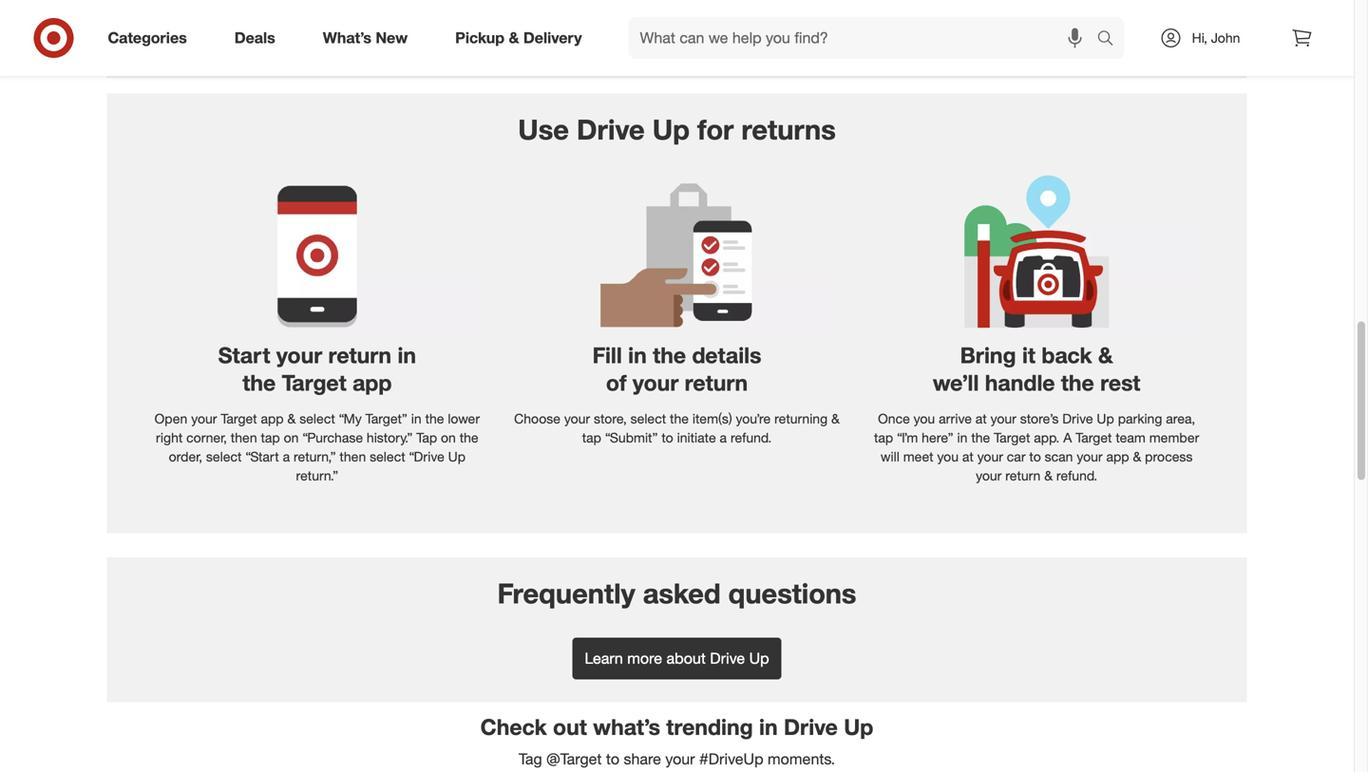 Task type: describe. For each thing, give the bounding box(es) containing it.
"purchase
[[302, 430, 363, 446]]

to inside choose your store, select the item(s) you're returning & tap "submit" to initiate a refund.
[[662, 430, 673, 446]]

target inside open your target app & select "my target" in the lower right corner, then tap on "purchase history." tap on the order, select "start a return," then select "drive up return."
[[221, 411, 257, 427]]

"submit"
[[605, 430, 658, 446]]

tap inside open your target app & select "my target" in the lower right corner, then tap on "purchase history." tap on the order, select "start a return," then select "drive up return."
[[261, 430, 280, 446]]

categories link
[[92, 17, 211, 59]]

pickup
[[455, 29, 505, 47]]

select down history."
[[370, 449, 405, 465]]

hi,
[[1192, 29, 1208, 46]]

frequently
[[497, 577, 635, 611]]

what's
[[593, 714, 660, 740]]

deals link
[[218, 17, 299, 59]]

in up moments.
[[759, 714, 778, 740]]

what's new
[[323, 29, 408, 47]]

learn
[[585, 649, 623, 668]]

details
[[692, 342, 761, 369]]

share
[[624, 750, 661, 769]]

fill in the details of your return
[[592, 342, 761, 396]]

2 vertical spatial drive
[[784, 714, 838, 740]]

tap
[[416, 430, 437, 446]]

initiate
[[677, 430, 716, 446]]

0 vertical spatial then
[[231, 430, 257, 446]]

delivery
[[523, 29, 582, 47]]

learn more about drive up
[[585, 649, 769, 668]]

your for choose your store, select the item(s) you're returning & tap "submit" to initiate a refund.
[[564, 411, 590, 427]]

your for open your target app & select "my target" in the lower right corner, then tap on "purchase history." tap on the order, select "start a return," then select "drive up return."
[[191, 411, 217, 427]]

the up tap
[[425, 411, 444, 427]]

we'll
[[933, 369, 979, 396]]

bring
[[960, 342, 1016, 369]]

2 on from the left
[[441, 430, 456, 446]]

corner,
[[186, 430, 227, 446]]

use
[[518, 113, 569, 146]]

learn more about drive up link
[[572, 638, 782, 680]]

categories
[[108, 29, 187, 47]]

choose your store, select the item(s) you're returning & tap "submit" to initiate a refund.
[[514, 411, 840, 446]]

0 horizontal spatial to
[[606, 750, 620, 769]]

check
[[480, 714, 547, 740]]

"my
[[339, 411, 362, 427]]

lower
[[448, 411, 480, 427]]

select up "purchase
[[300, 411, 335, 427]]

"drive
[[409, 449, 444, 465]]

a inside choose your store, select the item(s) you're returning & tap "submit" to initiate a refund.
[[720, 430, 727, 446]]

more
[[627, 649, 662, 668]]

a inside open your target app & select "my target" in the lower right corner, then tap on "purchase history." tap on the order, select "start a return," then select "drive up return."
[[283, 449, 290, 465]]

start your return in the target app
[[218, 342, 416, 396]]

1 on from the left
[[284, 430, 299, 446]]

the down lower
[[460, 430, 479, 446]]

rest
[[1100, 369, 1141, 396]]

hi, john
[[1192, 29, 1240, 46]]

of
[[606, 369, 627, 396]]

trending
[[666, 714, 753, 740]]

in inside fill in the details of your return
[[628, 342, 647, 369]]

back
[[1042, 342, 1092, 369]]

deals
[[234, 29, 275, 47]]

return inside the start your return in the target app
[[328, 342, 392, 369]]

& inside choose your store, select the item(s) you're returning & tap "submit" to initiate a refund.
[[831, 411, 840, 427]]

new
[[376, 29, 408, 47]]

check out what's trending in drive up
[[480, 714, 874, 740]]

choose
[[514, 411, 561, 427]]

what's new link
[[307, 17, 432, 59]]



Task type: locate. For each thing, give the bounding box(es) containing it.
in inside open your target app & select "my target" in the lower right corner, then tap on "purchase history." tap on the order, select "start a return," then select "drive up return."
[[411, 411, 422, 427]]

0 horizontal spatial drive
[[577, 113, 645, 146]]

on up the return,"
[[284, 430, 299, 446]]

target inside the start your return in the target app
[[282, 369, 347, 396]]

right
[[156, 430, 183, 446]]

0 horizontal spatial app
[[261, 411, 284, 427]]

drive right about
[[710, 649, 745, 668]]

&
[[509, 29, 519, 47], [1098, 342, 1113, 369], [287, 411, 296, 427], [831, 411, 840, 427]]

for
[[697, 113, 734, 146]]

on
[[284, 430, 299, 446], [441, 430, 456, 446]]

your inside fill in the details of your return
[[633, 369, 679, 396]]

drive
[[577, 113, 645, 146], [710, 649, 745, 668], [784, 714, 838, 740]]

1 vertical spatial target
[[221, 411, 257, 427]]

your inside the start your return in the target app
[[276, 342, 322, 369]]

1 tap from the left
[[261, 430, 280, 446]]

returning
[[774, 411, 828, 427]]

app up the target" in the left bottom of the page
[[353, 369, 392, 396]]

return up the '"my' at left bottom
[[328, 342, 392, 369]]

then
[[231, 430, 257, 446], [340, 449, 366, 465]]

What can we help you find? suggestions appear below search field
[[629, 17, 1102, 59]]

john
[[1211, 29, 1240, 46]]

1 vertical spatial a
[[283, 449, 290, 465]]

1 horizontal spatial drive
[[710, 649, 745, 668]]

your right of
[[633, 369, 679, 396]]

0 vertical spatial app
[[353, 369, 392, 396]]

pickup & delivery
[[455, 29, 582, 47]]

1 vertical spatial drive
[[710, 649, 745, 668]]

frequently asked questions
[[497, 577, 857, 611]]

0 vertical spatial target
[[282, 369, 347, 396]]

questions
[[728, 577, 857, 611]]

in up tap
[[411, 411, 422, 427]]

what's
[[323, 29, 371, 47]]

1 vertical spatial then
[[340, 449, 366, 465]]

1 horizontal spatial app
[[353, 369, 392, 396]]

the inside bring it back & we'll handle the rest
[[1061, 369, 1094, 396]]

& up the return,"
[[287, 411, 296, 427]]

your inside open your target app & select "my target" in the lower right corner, then tap on "purchase history." tap on the order, select "start a return," then select "drive up return."
[[191, 411, 217, 427]]

then up "start
[[231, 430, 257, 446]]

to
[[662, 430, 673, 446], [606, 750, 620, 769]]

tap
[[261, 430, 280, 446], [582, 430, 601, 446]]

search
[[1088, 30, 1134, 49]]

1 horizontal spatial return
[[685, 369, 748, 396]]

tag
[[519, 750, 542, 769]]

target up the '"my' at left bottom
[[282, 369, 347, 396]]

the inside fill in the details of your return
[[653, 342, 686, 369]]

return."
[[296, 468, 338, 484]]

tap inside choose your store, select the item(s) you're returning & tap "submit" to initiate a refund.
[[582, 430, 601, 446]]

return down details
[[685, 369, 748, 396]]

0 horizontal spatial tap
[[261, 430, 280, 446]]

your left the store,
[[564, 411, 590, 427]]

return,"
[[294, 449, 336, 465]]

your up corner,
[[191, 411, 217, 427]]

in
[[398, 342, 416, 369], [628, 342, 647, 369], [411, 411, 422, 427], [759, 714, 778, 740]]

0 vertical spatial to
[[662, 430, 673, 446]]

select
[[300, 411, 335, 427], [631, 411, 666, 427], [206, 449, 242, 465], [370, 449, 405, 465]]

& inside bring it back & we'll handle the rest
[[1098, 342, 1113, 369]]

0 horizontal spatial return
[[328, 342, 392, 369]]

0 horizontal spatial a
[[283, 449, 290, 465]]

select down corner,
[[206, 449, 242, 465]]

up
[[653, 113, 690, 146], [448, 449, 466, 465], [749, 649, 769, 668], [844, 714, 874, 740]]

your for start your return in the target app
[[276, 342, 322, 369]]

select inside choose your store, select the item(s) you're returning & tap "submit" to initiate a refund.
[[631, 411, 666, 427]]

2 horizontal spatial drive
[[784, 714, 838, 740]]

the down start
[[243, 369, 276, 396]]

& inside open your target app & select "my target" in the lower right corner, then tap on "purchase history." tap on the order, select "start a return," then select "drive up return."
[[287, 411, 296, 427]]

history."
[[367, 430, 413, 446]]

a
[[720, 430, 727, 446], [283, 449, 290, 465]]

handle
[[985, 369, 1055, 396]]

& right "returning"
[[831, 411, 840, 427]]

the
[[653, 342, 686, 369], [243, 369, 276, 396], [1061, 369, 1094, 396], [425, 411, 444, 427], [670, 411, 689, 427], [460, 430, 479, 446]]

start
[[218, 342, 270, 369]]

the inside choose your store, select the item(s) you're returning & tap "submit" to initiate a refund.
[[670, 411, 689, 427]]

a down item(s)
[[720, 430, 727, 446]]

the inside the start your return in the target app
[[243, 369, 276, 396]]

in up the target" in the left bottom of the page
[[398, 342, 416, 369]]

tap up "start
[[261, 430, 280, 446]]

store,
[[594, 411, 627, 427]]

use drive up for returns
[[518, 113, 836, 146]]

item(s)
[[693, 411, 732, 427]]

2 tap from the left
[[582, 430, 601, 446]]

the up 'initiate'
[[670, 411, 689, 427]]

drive right use
[[577, 113, 645, 146]]

app inside the start your return in the target app
[[353, 369, 392, 396]]

open
[[155, 411, 188, 427]]

it
[[1022, 342, 1036, 369]]

the down back at right top
[[1061, 369, 1094, 396]]

refund.
[[731, 430, 772, 446]]

1 vertical spatial app
[[261, 411, 284, 427]]

tag @target to share your #driveup moments.
[[519, 750, 835, 769]]

select up "submit"
[[631, 411, 666, 427]]

return
[[328, 342, 392, 369], [685, 369, 748, 396]]

pickup & delivery link
[[439, 17, 606, 59]]

fill
[[592, 342, 622, 369]]

about
[[667, 649, 706, 668]]

search button
[[1088, 17, 1134, 63]]

your
[[276, 342, 322, 369], [633, 369, 679, 396], [191, 411, 217, 427], [564, 411, 590, 427], [666, 750, 695, 769]]

drive up moments.
[[784, 714, 838, 740]]

a right "start
[[283, 449, 290, 465]]

"start
[[245, 449, 279, 465]]

target"
[[365, 411, 408, 427]]

app inside open your target app & select "my target" in the lower right corner, then tap on "purchase history." tap on the order, select "start a return," then select "drive up return."
[[261, 411, 284, 427]]

1 horizontal spatial tap
[[582, 430, 601, 446]]

& right the pickup
[[509, 29, 519, 47]]

target
[[282, 369, 347, 396], [221, 411, 257, 427]]

1 horizontal spatial on
[[441, 430, 456, 446]]

order,
[[169, 449, 202, 465]]

in right fill
[[628, 342, 647, 369]]

the left details
[[653, 342, 686, 369]]

your down check out what's trending in drive up
[[666, 750, 695, 769]]

1 horizontal spatial then
[[340, 449, 366, 465]]

0 vertical spatial drive
[[577, 113, 645, 146]]

to left share
[[606, 750, 620, 769]]

0 horizontal spatial on
[[284, 430, 299, 446]]

then down "purchase
[[340, 449, 366, 465]]

1 horizontal spatial to
[[662, 430, 673, 446]]

bring it back & we'll handle the rest
[[933, 342, 1141, 396]]

return inside fill in the details of your return
[[685, 369, 748, 396]]

app up "start
[[261, 411, 284, 427]]

0 horizontal spatial then
[[231, 430, 257, 446]]

#driveup
[[699, 750, 764, 769]]

1 horizontal spatial target
[[282, 369, 347, 396]]

open your target app & select "my target" in the lower right corner, then tap on "purchase history." tap on the order, select "start a return," then select "drive up return."
[[155, 411, 480, 484]]

moments.
[[768, 750, 835, 769]]

on right tap
[[441, 430, 456, 446]]

your right start
[[276, 342, 322, 369]]

to left 'initiate'
[[662, 430, 673, 446]]

1 vertical spatial to
[[606, 750, 620, 769]]

0 horizontal spatial target
[[221, 411, 257, 427]]

up inside learn more about drive up link
[[749, 649, 769, 668]]

in inside the start your return in the target app
[[398, 342, 416, 369]]

1 horizontal spatial a
[[720, 430, 727, 446]]

& up "rest"
[[1098, 342, 1113, 369]]

@target
[[546, 750, 602, 769]]

0 vertical spatial a
[[720, 430, 727, 446]]

you're
[[736, 411, 771, 427]]

up inside open your target app & select "my target" in the lower right corner, then tap on "purchase history." tap on the order, select "start a return," then select "drive up return."
[[448, 449, 466, 465]]

returns
[[741, 113, 836, 146]]

your inside choose your store, select the item(s) you're returning & tap "submit" to initiate a refund.
[[564, 411, 590, 427]]

tap down the store,
[[582, 430, 601, 446]]

app
[[353, 369, 392, 396], [261, 411, 284, 427]]

asked
[[643, 577, 721, 611]]

target up corner,
[[221, 411, 257, 427]]

out
[[553, 714, 587, 740]]



Task type: vqa. For each thing, say whether or not it's contained in the screenshot.
the bottommost Deer
no



